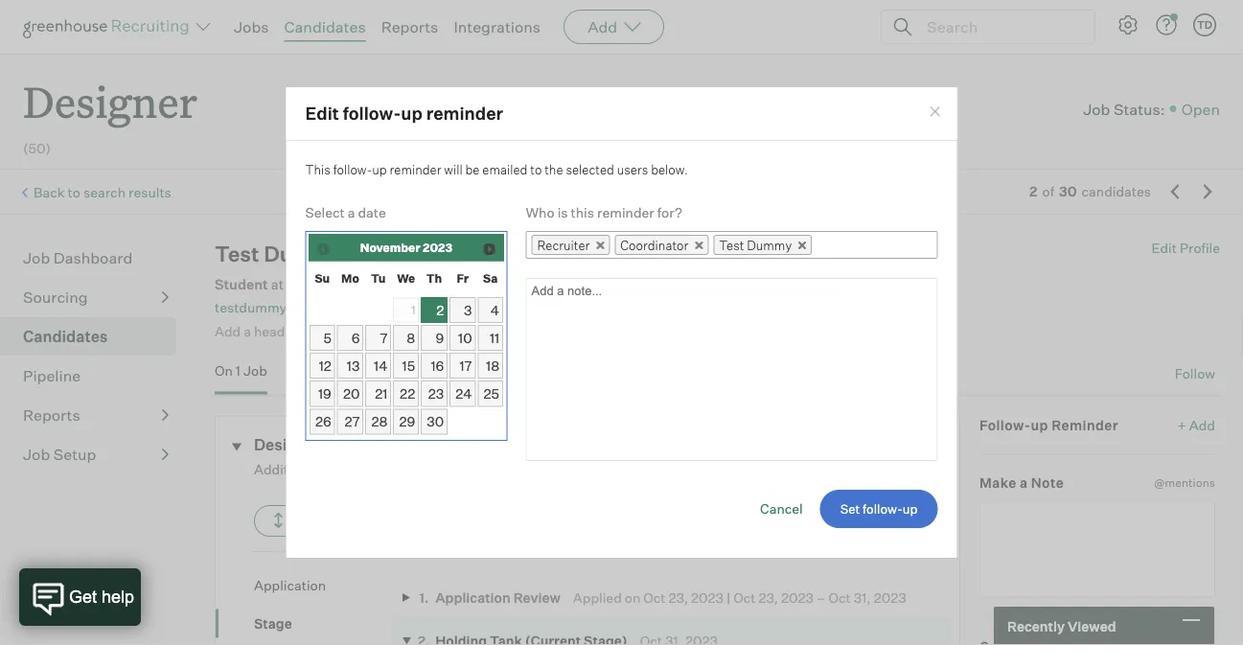 Task type: locate. For each thing, give the bounding box(es) containing it.
su
[[315, 271, 330, 286]]

designer up addition on the bottom left
[[254, 435, 322, 455]]

0 vertical spatial 30
[[1059, 183, 1077, 200]]

10 link
[[450, 325, 476, 351]]

sourcing link
[[23, 286, 169, 309]]

dummy
[[747, 237, 792, 252], [264, 241, 345, 267]]

2 vertical spatial up
[[1031, 417, 1049, 433]]

candidates down 'sourcing'
[[23, 327, 108, 346]]

to inside edit follow-up reminder dialog
[[530, 161, 542, 177]]

2 555- from the left
[[419, 299, 450, 316]]

to right back
[[68, 184, 80, 201]]

up for this
[[372, 161, 387, 177]]

1 horizontal spatial stage
[[323, 514, 357, 529]]

11
[[490, 330, 500, 346]]

0 horizontal spatial up
[[372, 161, 387, 177]]

(50) down 27 link
[[325, 435, 358, 455]]

a left "note"
[[1020, 475, 1028, 491]]

1 vertical spatial reports
[[23, 406, 80, 425]]

1 horizontal spatial oct
[[734, 589, 756, 606]]

1 horizontal spatial 23,
[[759, 589, 778, 606]]

30 right of
[[1059, 183, 1077, 200]]

0 vertical spatial to
[[530, 161, 542, 177]]

1 horizontal spatial (50)
[[325, 435, 358, 455]]

a inside edit follow-up reminder dialog
[[348, 204, 355, 220]]

16 link
[[421, 353, 448, 379]]

td
[[1197, 18, 1213, 31]]

555- down th
[[419, 299, 450, 316]]

on 1 job
[[215, 363, 267, 379]]

reminder up be
[[426, 103, 503, 124]]

oct right on in the right bottom of the page
[[644, 589, 666, 606]]

26
[[316, 413, 332, 430]]

1 horizontal spatial add
[[588, 17, 618, 36]]

13
[[347, 357, 360, 374]]

1 horizontal spatial edit
[[1152, 240, 1177, 257]]

30 down the 23 on the bottom
[[427, 413, 444, 430]]

november 2023
[[360, 240, 453, 255]]

6
[[352, 330, 360, 346]]

1 vertical spatial 2
[[437, 302, 444, 318]]

1 horizontal spatial a
[[348, 204, 355, 220]]

1 horizontal spatial application
[[435, 589, 511, 606]]

29
[[399, 413, 415, 430]]

edit left 'profile'
[[1152, 240, 1177, 257]]

oct right the |
[[734, 589, 756, 606]]

2023 left the |
[[691, 589, 724, 606]]

job left status:
[[1084, 99, 1111, 118]]

0 horizontal spatial dummy
[[264, 241, 345, 267]]

candidates link up pipeline link at the left bottom of page
[[23, 325, 169, 348]]

0 vertical spatial (50)
[[23, 140, 51, 157]]

1 horizontal spatial 30
[[1059, 183, 1077, 200]]

3 link
[[450, 297, 476, 323]]

follow- for edit
[[343, 103, 401, 124]]

23, right the |
[[759, 589, 778, 606]]

back
[[34, 184, 65, 201]]

1 vertical spatial stage
[[254, 615, 292, 632]]

2 horizontal spatial add
[[1190, 417, 1216, 433]]

0 vertical spatial candidates
[[284, 17, 366, 36]]

job for job dashboard
[[23, 249, 50, 268]]

who
[[526, 204, 555, 220]]

14 link
[[366, 353, 391, 379]]

0 horizontal spatial candidates
[[23, 327, 108, 346]]

application up stage link
[[254, 577, 326, 594]]

23 link
[[421, 381, 448, 407]]

2 vertical spatial reminder
[[597, 204, 655, 220]]

job for job status:
[[1084, 99, 1111, 118]]

0 vertical spatial stage
[[323, 514, 357, 529]]

0 vertical spatial 2
[[1030, 183, 1038, 200]]

test right the coordinator
[[719, 237, 744, 252]]

edit up this
[[305, 103, 339, 124]]

1 vertical spatial follow-
[[333, 161, 372, 177]]

0 horizontal spatial to
[[68, 184, 80, 201]]

1 horizontal spatial designer
[[254, 435, 322, 455]]

tu
[[371, 271, 386, 286]]

reminder left will at the left of page
[[390, 161, 441, 177]]

17 link
[[450, 353, 476, 379]]

2 23, from the left
[[759, 589, 778, 606]]

+
[[1178, 417, 1187, 433]]

(50) up back
[[23, 140, 51, 157]]

1 vertical spatial reminder
[[390, 161, 441, 177]]

1. application review applied on  oct 23, 2023 | oct 23, 2023 – oct 31, 2023
[[419, 589, 907, 606]]

1 vertical spatial designer
[[254, 435, 322, 455]]

1 left 2 link
[[412, 303, 416, 317]]

designer
[[23, 73, 198, 129], [254, 435, 322, 455]]

0 horizontal spatial application
[[254, 577, 326, 594]]

stage
[[323, 514, 357, 529], [254, 615, 292, 632]]

1 horizontal spatial test
[[719, 237, 744, 252]]

13 link
[[337, 353, 364, 379]]

job
[[1084, 99, 1111, 118], [23, 249, 50, 268], [244, 363, 267, 379], [23, 445, 50, 464]]

for?
[[657, 204, 683, 220]]

1 horizontal spatial 2
[[1030, 183, 1038, 200]]

edit inside edit follow-up reminder dialog
[[305, 103, 339, 124]]

2 vertical spatial a
[[1020, 475, 1028, 491]]

0 horizontal spatial 23,
[[669, 589, 688, 606]]

0 horizontal spatial add
[[215, 322, 241, 339]]

0 vertical spatial add
[[588, 17, 618, 36]]

1 horizontal spatial dummy
[[747, 237, 792, 252]]

1 vertical spatial reports link
[[23, 404, 169, 427]]

0 horizontal spatial 30
[[427, 413, 444, 430]]

move
[[289, 514, 320, 529]]

linkedin link
[[459, 363, 513, 391]]

1 vertical spatial add
[[215, 322, 241, 339]]

1 vertical spatial candidates
[[23, 327, 108, 346]]

1 horizontal spatial candidates link
[[284, 17, 366, 36]]

0 horizontal spatial stage
[[254, 615, 292, 632]]

add for add a headline
[[215, 322, 241, 339]]

2 inside edit follow-up reminder dialog
[[437, 302, 444, 318]]

edit profile
[[1152, 240, 1220, 257]]

0 vertical spatial edit
[[305, 103, 339, 124]]

28 link
[[366, 409, 391, 435]]

add inside popup button
[[588, 17, 618, 36]]

2 for 2 of 30 candidates
[[1030, 183, 1038, 200]]

25
[[484, 385, 500, 402]]

1 vertical spatial 1
[[236, 363, 241, 379]]

1 vertical spatial to
[[68, 184, 80, 201]]

0 horizontal spatial 1
[[236, 363, 241, 379]]

0 vertical spatial 1
[[412, 303, 416, 317]]

1 vertical spatial 30
[[427, 413, 444, 430]]

designer down greenhouse recruiting image
[[23, 73, 198, 129]]

23,
[[669, 589, 688, 606], [759, 589, 778, 606]]

candidates link
[[284, 17, 366, 36], [23, 325, 169, 348]]

0 horizontal spatial a
[[244, 322, 251, 339]]

test up student on the top of page
[[215, 241, 259, 267]]

2023 left –
[[781, 589, 814, 606]]

application
[[254, 577, 326, 594], [435, 589, 511, 606]]

1 horizontal spatial to
[[530, 161, 542, 177]]

stage link
[[254, 614, 393, 633]]

0 vertical spatial follow-
[[343, 103, 401, 124]]

1 horizontal spatial reports link
[[381, 17, 439, 36]]

1 vertical spatial a
[[244, 322, 251, 339]]

555- down the we
[[388, 299, 419, 316]]

0 horizontal spatial designer
[[23, 73, 198, 129]]

stage down application link
[[254, 615, 292, 632]]

reports up edit follow-up reminder
[[381, 17, 439, 36]]

16
[[431, 357, 444, 374]]

application right 1.
[[435, 589, 511, 606]]

11 link
[[478, 325, 503, 351]]

Search text field
[[922, 13, 1078, 41]]

follow
[[1175, 365, 1216, 382]]

23, right on in the right bottom of the page
[[669, 589, 688, 606]]

reminder for edit follow-up reminder
[[426, 103, 503, 124]]

on
[[625, 589, 641, 606]]

2023 up th
[[423, 240, 453, 255]]

of
[[1043, 183, 1055, 200]]

2 for 2
[[437, 302, 444, 318]]

reports link up edit follow-up reminder
[[381, 17, 439, 36]]

19 link
[[310, 381, 335, 407]]

Add a note... text field
[[526, 278, 938, 461]]

selected
[[566, 161, 614, 177]]

oct
[[644, 589, 666, 606], [734, 589, 756, 606], [829, 589, 851, 606]]

0 horizontal spatial edit
[[305, 103, 339, 124]]

0 vertical spatial designer
[[23, 73, 198, 129]]

america
[[648, 299, 701, 316]]

None text field
[[812, 233, 836, 257], [980, 502, 1216, 598], [812, 233, 836, 257], [980, 502, 1216, 598]]

None submit
[[820, 490, 938, 528]]

oct right –
[[829, 589, 851, 606]]

2 horizontal spatial oct
[[829, 589, 851, 606]]

to left the
[[530, 161, 542, 177]]

make
[[980, 475, 1017, 491]]

viewed
[[1068, 618, 1117, 634]]

9
[[436, 330, 444, 346]]

1 oct from the left
[[644, 589, 666, 606]]

1 vertical spatial edit
[[1152, 240, 1177, 257]]

review
[[514, 589, 561, 606]]

0 vertical spatial a
[[348, 204, 355, 220]]

reminder right this
[[597, 204, 655, 220]]

0 horizontal spatial test
[[215, 241, 259, 267]]

details link
[[393, 363, 437, 391]]

test inside edit follow-up reminder dialog
[[719, 237, 744, 252]]

2023 inside edit follow-up reminder dialog
[[423, 240, 453, 255]]

activity feed link
[[289, 363, 371, 391]]

follow-
[[343, 103, 401, 124], [333, 161, 372, 177]]

integrations link
[[454, 17, 541, 36]]

0 horizontal spatial reports link
[[23, 404, 169, 427]]

1 horizontal spatial up
[[401, 103, 423, 124]]

a left date
[[348, 204, 355, 220]]

job left setup
[[23, 445, 50, 464]]

|
[[727, 589, 731, 606]]

2 of 30 candidates
[[1030, 183, 1151, 200]]

1 right on
[[236, 363, 241, 379]]

1 horizontal spatial 1
[[412, 303, 416, 317]]

up for edit
[[401, 103, 423, 124]]

at
[[271, 275, 284, 293]]

0 vertical spatial reminder
[[426, 103, 503, 124]]

@mentions link
[[1155, 474, 1216, 492]]

29 link
[[393, 409, 419, 435]]

th
[[427, 271, 442, 286]]

3
[[464, 302, 472, 318]]

0 horizontal spatial candidates link
[[23, 325, 169, 348]]

is
[[558, 204, 568, 220]]

1.
[[419, 589, 429, 606]]

reminder for who is this reminder for?
[[597, 204, 655, 220]]

8 link
[[393, 325, 419, 351]]

test inside the test dummy student at n/a
[[215, 241, 259, 267]]

3 oct from the left
[[829, 589, 851, 606]]

on
[[215, 363, 233, 379]]

users
[[617, 161, 648, 177]]

2 horizontal spatial a
[[1020, 475, 1028, 491]]

job up 'sourcing'
[[23, 249, 50, 268]]

reports link up job setup link
[[23, 404, 169, 427]]

a left headline
[[244, 322, 251, 339]]

a for make
[[1020, 475, 1028, 491]]

2 left of
[[1030, 183, 1038, 200]]

4 link
[[478, 297, 503, 323]]

candidates right jobs link
[[284, 17, 366, 36]]

1 inside edit follow-up reminder dialog
[[412, 303, 416, 317]]

0 vertical spatial reports
[[381, 17, 439, 36]]

n/a
[[287, 275, 313, 293]]

30 link
[[421, 409, 448, 435]]

dummy inside edit follow-up reminder dialog
[[747, 237, 792, 252]]

reports down the pipeline
[[23, 406, 80, 425]]

1 vertical spatial up
[[372, 161, 387, 177]]

stage right move on the left bottom of page
[[323, 514, 357, 529]]

date
[[358, 204, 386, 220]]

status:
[[1114, 99, 1166, 118]]

0 vertical spatial up
[[401, 103, 423, 124]]

0 horizontal spatial 2
[[437, 302, 444, 318]]

2 left 3 link
[[437, 302, 444, 318]]

testdummy@gmail.com link
[[215, 299, 365, 316]]

candidates
[[284, 17, 366, 36], [23, 327, 108, 346]]

0 horizontal spatial oct
[[644, 589, 666, 606]]

candidates link right jobs link
[[284, 17, 366, 36]]

1 horizontal spatial reports
[[381, 17, 439, 36]]

1 vertical spatial (50)
[[325, 435, 358, 455]]

dummy inside the test dummy student at n/a
[[264, 241, 345, 267]]

1
[[412, 303, 416, 317], [236, 363, 241, 379]]



Task type: describe. For each thing, give the bounding box(es) containing it.
dashboard
[[53, 249, 133, 268]]

this
[[571, 204, 594, 220]]

mo
[[341, 271, 359, 286]]

follow link
[[1175, 364, 1216, 383]]

activity feed
[[289, 363, 371, 379]]

configure image
[[1117, 13, 1140, 36]]

0 vertical spatial candidates link
[[284, 17, 366, 36]]

fr
[[457, 271, 469, 286]]

9 link
[[421, 325, 448, 351]]

18 link
[[478, 353, 503, 379]]

designer link
[[23, 54, 198, 133]]

linkedin
[[459, 363, 513, 379]]

on 1 job link
[[215, 363, 267, 391]]

pipeline link
[[23, 365, 169, 388]]

add a headline
[[215, 322, 308, 339]]

1 555- from the left
[[388, 299, 419, 316]]

job right on
[[244, 363, 267, 379]]

november
[[360, 240, 420, 255]]

18
[[486, 357, 500, 374]]

0 horizontal spatial reports
[[23, 406, 80, 425]]

select
[[305, 204, 345, 220]]

@mentions
[[1155, 476, 1216, 490]]

add for add
[[588, 17, 618, 36]]

note
[[1031, 475, 1064, 491]]

results
[[129, 184, 171, 201]]

1 inside on 1 job link
[[236, 363, 241, 379]]

edit follow-up reminder dialog
[[285, 86, 958, 559]]

21
[[375, 385, 388, 402]]

dummy for test dummy student at n/a
[[264, 241, 345, 267]]

0 vertical spatial reports link
[[381, 17, 439, 36]]

2 link
[[421, 297, 448, 323]]

job dashboard link
[[23, 247, 169, 270]]

a for add
[[244, 322, 251, 339]]

coordinator
[[621, 237, 689, 252]]

details
[[393, 363, 437, 379]]

edit follow-up reminder
[[305, 103, 503, 124]]

open
[[1182, 99, 1220, 118]]

the
[[545, 161, 563, 177]]

designer (50)
[[254, 435, 358, 455]]

edit for edit profile
[[1152, 240, 1177, 257]]

designer for designer
[[23, 73, 198, 129]]

22 link
[[393, 381, 419, 407]]

20 link
[[337, 381, 364, 407]]

select a date
[[305, 204, 386, 220]]

td button
[[1194, 13, 1217, 36]]

2 oct from the left
[[734, 589, 756, 606]]

application inside application link
[[254, 577, 326, 594]]

–
[[817, 589, 826, 606]]

edit for edit follow-up reminder
[[305, 103, 339, 124]]

a for select
[[348, 204, 355, 220]]

cancel link
[[760, 500, 803, 517]]

+ add
[[1178, 417, 1216, 433]]

follow- for this
[[333, 161, 372, 177]]

2 horizontal spatial up
[[1031, 417, 1049, 433]]

recently
[[1008, 618, 1065, 634]]

dummy for test dummy
[[747, 237, 792, 252]]

test for test dummy student at n/a
[[215, 241, 259, 267]]

+ add link
[[1178, 416, 1216, 434]]

sa
[[483, 271, 498, 286]]

make a note
[[980, 475, 1064, 491]]

add button
[[564, 10, 665, 44]]

0 horizontal spatial (50)
[[23, 140, 51, 157]]

setup
[[53, 445, 96, 464]]

reminder
[[1052, 417, 1119, 433]]

(gmt-06:00) central america
[[507, 299, 701, 316]]

who is this reminder for?
[[526, 204, 683, 220]]

27 link
[[337, 409, 364, 435]]

headline
[[254, 322, 308, 339]]

test dummy
[[719, 237, 792, 252]]

555-555-5555
[[388, 299, 484, 316]]

back to search results link
[[34, 184, 171, 201]]

1 vertical spatial candidates link
[[23, 325, 169, 348]]

candidates
[[1082, 183, 1151, 200]]

applied
[[573, 589, 622, 606]]

7
[[380, 330, 388, 346]]

job for job setup
[[23, 445, 50, 464]]

26 link
[[310, 409, 335, 435]]

sourcing
[[23, 288, 88, 307]]

feed
[[340, 363, 371, 379]]

test for test dummy
[[719, 237, 744, 252]]

27
[[345, 413, 360, 430]]

student
[[215, 275, 268, 293]]

21 link
[[366, 381, 391, 407]]

20
[[343, 385, 360, 402]]

6 link
[[337, 325, 364, 351]]

greenhouse recruiting image
[[23, 15, 196, 38]]

2023 right 31,
[[874, 589, 907, 606]]

we
[[397, 271, 415, 286]]

cancel
[[760, 500, 803, 517]]

integrations
[[454, 17, 541, 36]]

reminder for this follow-up reminder will be emailed to the selected users below.
[[390, 161, 441, 177]]

this follow-up reminder will be emailed to the selected users below.
[[305, 161, 688, 177]]

test dummy student at n/a
[[215, 241, 345, 293]]

job dashboard
[[23, 249, 133, 268]]

back to search results
[[34, 184, 171, 201]]

(gmt-
[[507, 299, 549, 316]]

dumtwo)
[[346, 461, 408, 478]]

recently viewed
[[1008, 618, 1117, 634]]

10
[[458, 330, 472, 346]]

follow-up reminder
[[980, 417, 1119, 433]]

23
[[428, 385, 444, 402]]

close image
[[928, 104, 943, 120]]

designer for designer (50)
[[254, 435, 322, 455]]

7 link
[[366, 325, 391, 351]]

none submit inside edit follow-up reminder dialog
[[820, 490, 938, 528]]

stage inside button
[[323, 514, 357, 529]]

24
[[456, 385, 472, 402]]

search
[[83, 184, 126, 201]]

this
[[305, 161, 331, 177]]

30 inside edit follow-up reminder dialog
[[427, 413, 444, 430]]

2 vertical spatial add
[[1190, 417, 1216, 433]]

1 23, from the left
[[669, 589, 688, 606]]

28
[[371, 413, 388, 430]]

1 horizontal spatial candidates
[[284, 17, 366, 36]]

testdummy@gmail.com
[[215, 299, 365, 316]]

central
[[598, 299, 645, 316]]



Task type: vqa. For each thing, say whether or not it's contained in the screenshot.
"FEED"
yes



